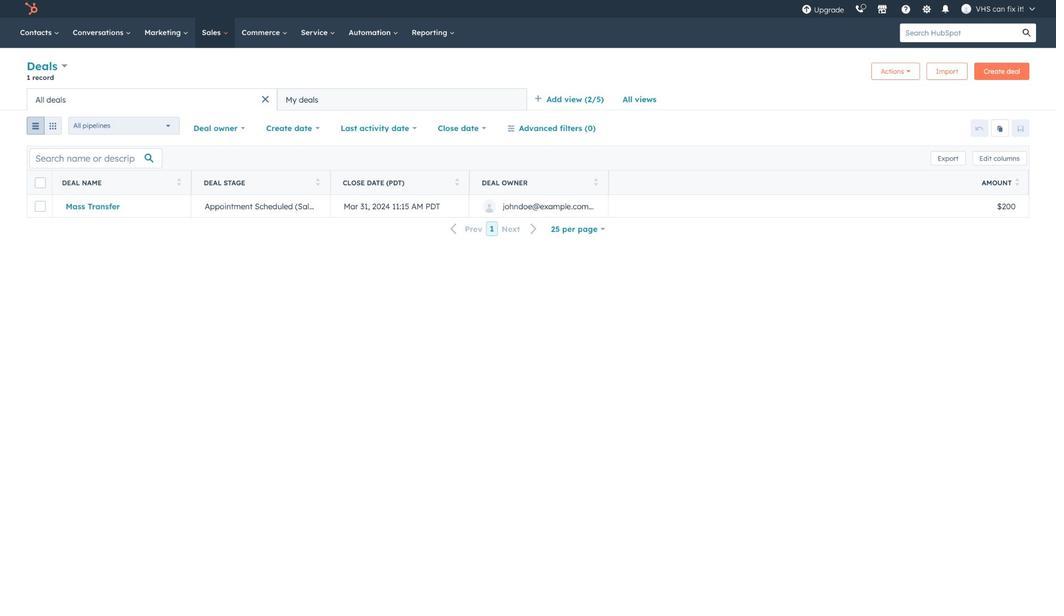 Task type: locate. For each thing, give the bounding box(es) containing it.
marketplaces image
[[878, 5, 888, 15]]

2 horizontal spatial press to sort. image
[[1015, 178, 1020, 186]]

4 press to sort. element from the left
[[594, 178, 598, 188]]

menu
[[796, 0, 1043, 18]]

banner
[[27, 58, 1030, 88]]

2 press to sort. image from the left
[[594, 178, 598, 186]]

press to sort. image for 4th the press to sort. element from right
[[316, 178, 320, 186]]

press to sort. image
[[316, 178, 320, 186], [455, 178, 459, 186], [1015, 178, 1020, 186]]

3 press to sort. image from the left
[[1015, 178, 1020, 186]]

jacob simon image
[[962, 4, 972, 14]]

group
[[27, 117, 62, 139]]

3 press to sort. element from the left
[[455, 178, 459, 188]]

2 press to sort. image from the left
[[455, 178, 459, 186]]

press to sort. image for 1st the press to sort. element
[[177, 178, 181, 186]]

press to sort. element
[[177, 178, 181, 188], [316, 178, 320, 188], [455, 178, 459, 188], [594, 178, 598, 188], [1015, 178, 1020, 188]]

Search HubSpot search field
[[900, 23, 1017, 42]]

1 press to sort. image from the left
[[316, 178, 320, 186]]

press to sort. image
[[177, 178, 181, 186], [594, 178, 598, 186]]

0 horizontal spatial press to sort. image
[[316, 178, 320, 186]]

1 horizontal spatial press to sort. image
[[594, 178, 598, 186]]

1 press to sort. image from the left
[[177, 178, 181, 186]]

1 horizontal spatial press to sort. image
[[455, 178, 459, 186]]

press to sort. image for 1st the press to sort. element from the right
[[1015, 178, 1020, 186]]

1 press to sort. element from the left
[[177, 178, 181, 188]]

0 horizontal spatial press to sort. image
[[177, 178, 181, 186]]



Task type: vqa. For each thing, say whether or not it's contained in the screenshot.
third Press to sort. icon from the right
yes



Task type: describe. For each thing, give the bounding box(es) containing it.
pagination navigation
[[444, 222, 544, 237]]

press to sort. image for third the press to sort. element from right
[[455, 178, 459, 186]]

Search name or description search field
[[29, 149, 162, 169]]

press to sort. image for 2nd the press to sort. element from right
[[594, 178, 598, 186]]

5 press to sort. element from the left
[[1015, 178, 1020, 188]]

2 press to sort. element from the left
[[316, 178, 320, 188]]



